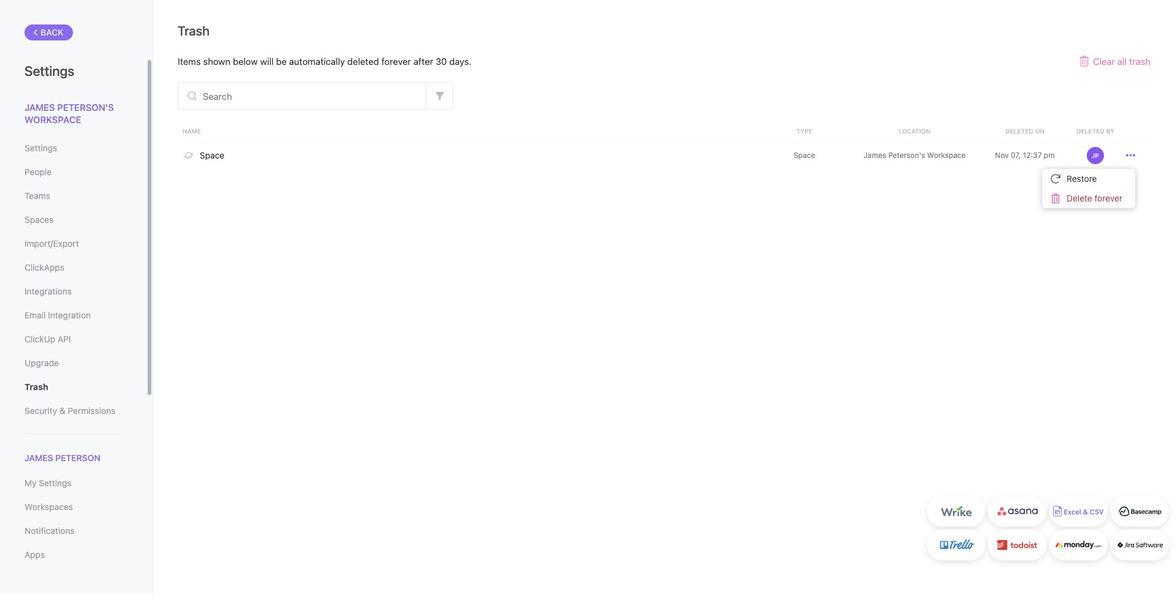 Task type: locate. For each thing, give the bounding box(es) containing it.
spaces link
[[25, 210, 122, 230]]

deleted by
[[1077, 127, 1115, 135]]

Search text field
[[178, 83, 426, 109]]

space
[[200, 150, 225, 160], [794, 150, 816, 160]]

email integration
[[25, 310, 91, 321]]

upgrade link
[[25, 353, 122, 374]]

forever
[[382, 56, 411, 67], [1095, 193, 1123, 203]]

&
[[59, 406, 65, 416], [1083, 508, 1088, 516]]

workspace down the location
[[928, 150, 966, 160]]

& for excel
[[1083, 508, 1088, 516]]

0 horizontal spatial forever
[[382, 56, 411, 67]]

nov 07, 12:37 pm
[[996, 150, 1055, 160]]

peterson's up "settings" link
[[57, 102, 114, 113]]

0 vertical spatial james peterson's workspace
[[25, 102, 114, 125]]

forever down restore button
[[1095, 193, 1123, 203]]

trash up items at the left of page
[[178, 23, 210, 38]]

1 vertical spatial peterson's
[[889, 150, 926, 160]]

1 horizontal spatial space
[[794, 150, 816, 160]]

settings right my at the bottom
[[39, 478, 72, 489]]

james
[[25, 102, 55, 113], [864, 150, 887, 160], [25, 453, 53, 463]]

notifications link
[[25, 521, 122, 542]]

upgrade
[[25, 358, 59, 368]]

peterson's down the location
[[889, 150, 926, 160]]

clickapps
[[25, 262, 64, 273]]

jp
[[1092, 152, 1100, 159]]

0 vertical spatial workspace
[[25, 114, 81, 125]]

0 vertical spatial peterson's
[[57, 102, 114, 113]]

0 horizontal spatial deleted
[[1006, 127, 1034, 135]]

deleted
[[1006, 127, 1034, 135], [1077, 127, 1105, 135]]

integrations
[[25, 286, 72, 297]]

people link
[[25, 162, 122, 183]]

1 horizontal spatial trash
[[178, 23, 210, 38]]

settings link
[[25, 138, 122, 159]]

2 deleted from the left
[[1077, 127, 1105, 135]]

name
[[183, 127, 201, 135]]

0 horizontal spatial james peterson's workspace
[[25, 102, 114, 125]]

deleted
[[347, 56, 379, 67]]

& left csv
[[1083, 508, 1088, 516]]

deleted left "on"
[[1006, 127, 1034, 135]]

0 vertical spatial forever
[[382, 56, 411, 67]]

workspace
[[25, 114, 81, 125], [928, 150, 966, 160]]

0 horizontal spatial workspace
[[25, 114, 81, 125]]

settings down back link
[[25, 63, 74, 79]]

delete forever
[[1067, 193, 1123, 203]]

my settings
[[25, 478, 72, 489]]

07,
[[1011, 150, 1021, 160]]

email
[[25, 310, 46, 321]]

0 horizontal spatial trash
[[25, 382, 48, 392]]

forever left after
[[382, 56, 411, 67]]

security & permissions link
[[25, 401, 122, 422]]

be
[[276, 56, 287, 67]]

james peterson's workspace down the location
[[864, 150, 966, 160]]

& for security
[[59, 406, 65, 416]]

settings up people
[[25, 143, 57, 153]]

restore
[[1067, 173, 1097, 184]]

& inside security & permissions link
[[59, 406, 65, 416]]

pm
[[1044, 150, 1055, 160]]

& right security on the bottom left
[[59, 406, 65, 416]]

0 vertical spatial james
[[25, 102, 55, 113]]

all
[[1118, 55, 1127, 67]]

clear
[[1093, 55, 1115, 67]]

trash up security on the bottom left
[[25, 382, 48, 392]]

excel & csv
[[1064, 508, 1104, 516]]

delete
[[1067, 193, 1093, 203]]

& inside the excel & csv link
[[1083, 508, 1088, 516]]

1 horizontal spatial workspace
[[928, 150, 966, 160]]

teams link
[[25, 186, 122, 207]]

1 horizontal spatial forever
[[1095, 193, 1123, 203]]

clickup api
[[25, 334, 71, 344]]

1 deleted from the left
[[1006, 127, 1034, 135]]

0 vertical spatial settings
[[25, 63, 74, 79]]

clickapps link
[[25, 257, 122, 278]]

1 vertical spatial james peterson's workspace
[[864, 150, 966, 160]]

clickup
[[25, 334, 55, 344]]

1 vertical spatial &
[[1083, 508, 1088, 516]]

restore button
[[1047, 169, 1131, 189]]

0 vertical spatial trash
[[178, 23, 210, 38]]

space down name
[[200, 150, 225, 160]]

settings
[[25, 63, 74, 79], [25, 143, 57, 153], [39, 478, 72, 489]]

1 horizontal spatial deleted
[[1077, 127, 1105, 135]]

peterson's
[[57, 102, 114, 113], [889, 150, 926, 160]]

1 vertical spatial forever
[[1095, 193, 1123, 203]]

workspace inside the 'settings' element
[[25, 114, 81, 125]]

spaces
[[25, 215, 54, 225]]

2 vertical spatial james
[[25, 453, 53, 463]]

james peterson's workspace up "settings" link
[[25, 102, 114, 125]]

0 horizontal spatial &
[[59, 406, 65, 416]]

0 vertical spatial &
[[59, 406, 65, 416]]

0 horizontal spatial peterson's
[[57, 102, 114, 113]]

import/export link
[[25, 234, 122, 254]]

james peterson's workspace
[[25, 102, 114, 125], [864, 150, 966, 160]]

space down type
[[794, 150, 816, 160]]

settings element
[[0, 0, 153, 595]]

1 horizontal spatial &
[[1083, 508, 1088, 516]]

deleted left by at the top of page
[[1077, 127, 1105, 135]]

deleted on
[[1006, 127, 1045, 135]]

30
[[436, 56, 447, 67]]

2 vertical spatial settings
[[39, 478, 72, 489]]

clear all trash
[[1093, 55, 1151, 67]]

1 vertical spatial trash
[[25, 382, 48, 392]]

workspaces link
[[25, 497, 122, 518]]

people
[[25, 167, 52, 177]]

trash
[[178, 23, 210, 38], [25, 382, 48, 392]]

integration
[[48, 310, 91, 321]]

workspace up "settings" link
[[25, 114, 81, 125]]



Task type: describe. For each thing, give the bounding box(es) containing it.
automatically
[[289, 56, 345, 67]]

nov
[[996, 150, 1009, 160]]

1 vertical spatial james
[[864, 150, 887, 160]]

import/export
[[25, 238, 79, 249]]

workspaces
[[25, 502, 73, 513]]

trash inside the 'settings' element
[[25, 382, 48, 392]]

security & permissions
[[25, 406, 116, 416]]

items
[[178, 56, 201, 67]]

csv
[[1090, 508, 1104, 516]]

clickup api link
[[25, 329, 122, 350]]

excel
[[1064, 508, 1082, 516]]

security
[[25, 406, 57, 416]]

api
[[58, 334, 71, 344]]

deleted for deleted on
[[1006, 127, 1034, 135]]

shown
[[203, 56, 231, 67]]

items shown below will be automatically deleted forever after 30 days.
[[178, 56, 472, 67]]

back link
[[25, 25, 73, 40]]

after
[[414, 56, 433, 67]]

delete forever button
[[1047, 189, 1131, 208]]

trash link
[[25, 377, 122, 398]]

peterson's inside "james peterson's workspace"
[[57, 102, 114, 113]]

notifications
[[25, 526, 75, 536]]

apps
[[25, 550, 45, 560]]

james peterson's workspace inside the 'settings' element
[[25, 102, 114, 125]]

will
[[260, 56, 274, 67]]

type
[[797, 127, 813, 135]]

below
[[233, 56, 258, 67]]

1 horizontal spatial james peterson's workspace
[[864, 150, 966, 160]]

my settings link
[[25, 473, 122, 494]]

integrations link
[[25, 281, 122, 302]]

email integration link
[[25, 305, 122, 326]]

apps link
[[25, 545, 122, 566]]

peterson
[[55, 453, 101, 463]]

my
[[25, 478, 36, 489]]

james peterson
[[25, 453, 101, 463]]

12:37
[[1023, 150, 1042, 160]]

back
[[40, 27, 64, 37]]

location
[[899, 127, 931, 135]]

1 vertical spatial settings
[[25, 143, 57, 153]]

excel & csv link
[[1050, 496, 1108, 527]]

dropdown menu image
[[1127, 151, 1136, 160]]

0 horizontal spatial space
[[200, 150, 225, 160]]

deleted for deleted by
[[1077, 127, 1105, 135]]

1 vertical spatial workspace
[[928, 150, 966, 160]]

teams
[[25, 191, 50, 201]]

on
[[1036, 127, 1045, 135]]

by
[[1107, 127, 1115, 135]]

permissions
[[68, 406, 116, 416]]

trash
[[1130, 55, 1151, 67]]

forever inside button
[[1095, 193, 1123, 203]]

days.
[[450, 56, 472, 67]]

1 horizontal spatial peterson's
[[889, 150, 926, 160]]



Task type: vqa. For each thing, say whether or not it's contained in the screenshot.
back link
yes



